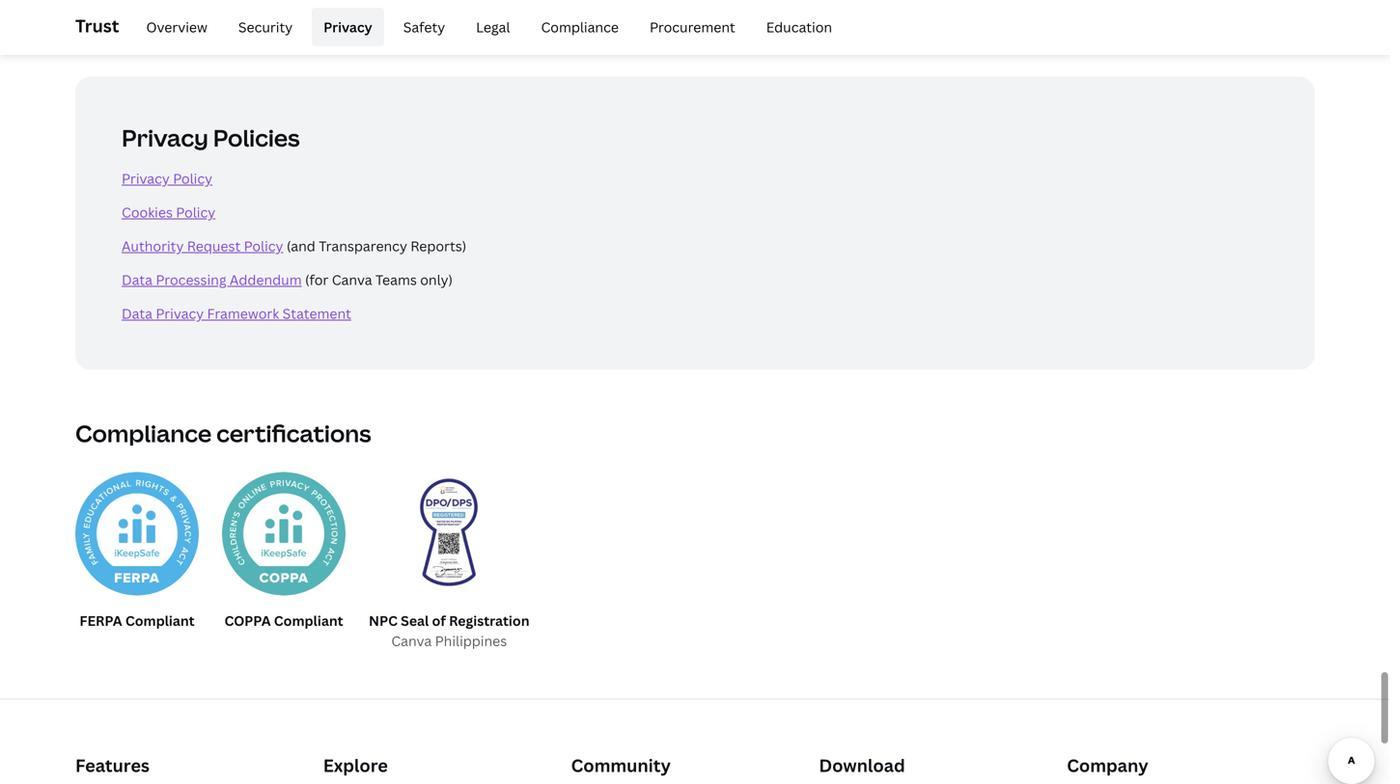 Task type: locate. For each thing, give the bounding box(es) containing it.
overview link
[[135, 8, 219, 46]]

privacy policy link
[[122, 170, 212, 188]]

0 horizontal spatial compliance
[[75, 418, 212, 450]]

canva for teams
[[332, 271, 372, 289]]

data processing addendum link
[[122, 271, 302, 289]]

0 vertical spatial canva
[[332, 271, 372, 289]]

(and
[[287, 237, 316, 256]]

2 data from the top
[[122, 305, 153, 323]]

1 compliant from the left
[[125, 612, 195, 631]]

data
[[122, 271, 153, 289], [122, 305, 153, 323]]

canva down seal
[[391, 633, 432, 651]]

compliant right coppa
[[274, 612, 343, 631]]

1 vertical spatial canva
[[391, 633, 432, 651]]

data privacy framework statement
[[122, 305, 351, 323]]

0 horizontal spatial compliant
[[125, 612, 195, 631]]

statement
[[283, 305, 351, 323]]

authority
[[122, 237, 184, 256]]

transparency
[[319, 237, 407, 256]]

canva for philippines
[[391, 633, 432, 651]]

privacy down processing
[[156, 305, 204, 323]]

menu bar
[[127, 8, 844, 46]]

npc
[[369, 612, 398, 631]]

education
[[766, 18, 832, 36]]

data privacy framework statement link
[[122, 305, 351, 323]]

1 horizontal spatial canva
[[391, 633, 432, 651]]

seal
[[401, 612, 429, 631]]

authority request policy link
[[122, 237, 283, 256]]

npc seal of registration canva philippines
[[369, 612, 530, 651]]

compliance link
[[530, 8, 630, 46]]

cookies
[[122, 203, 173, 222]]

menu bar containing overview
[[127, 8, 844, 46]]

security
[[238, 18, 293, 36]]

0 horizontal spatial canva
[[332, 271, 372, 289]]

canva inside npc seal of registration canva philippines
[[391, 633, 432, 651]]

security link
[[227, 8, 304, 46]]

policy up the 'cookies policy'
[[173, 170, 212, 188]]

canva right the (for
[[332, 271, 372, 289]]

1 vertical spatial compliance
[[75, 418, 212, 450]]

privacy inside privacy link
[[324, 18, 372, 36]]

privacy up the cookies
[[122, 170, 170, 188]]

0 vertical spatial data
[[122, 271, 153, 289]]

features
[[75, 755, 150, 778]]

compliance for compliance
[[541, 18, 619, 36]]

1 horizontal spatial compliance
[[541, 18, 619, 36]]

0 vertical spatial compliance
[[541, 18, 619, 36]]

request
[[187, 237, 241, 256]]

compliant
[[125, 612, 195, 631], [274, 612, 343, 631]]

cookies policy
[[122, 203, 215, 222]]

2 compliant from the left
[[274, 612, 343, 631]]

policy
[[173, 170, 212, 188], [176, 203, 215, 222], [244, 237, 283, 256]]

authority request policy (and transparency reports)
[[122, 237, 467, 256]]

compliance
[[541, 18, 619, 36], [75, 418, 212, 450]]

policy up addendum
[[244, 237, 283, 256]]

privacy
[[324, 18, 372, 36], [122, 122, 208, 154], [122, 170, 170, 188], [156, 305, 204, 323]]

privacy left safety link
[[324, 18, 372, 36]]

1 vertical spatial data
[[122, 305, 153, 323]]

1 vertical spatial policy
[[176, 203, 215, 222]]

community
[[571, 755, 671, 778]]

registration
[[449, 612, 530, 631]]

0 vertical spatial policy
[[173, 170, 212, 188]]

compliant for ferpa compliant
[[125, 612, 195, 631]]

compliant right ferpa
[[125, 612, 195, 631]]

canva
[[332, 271, 372, 289], [391, 633, 432, 651]]

compliance for compliance certifications
[[75, 418, 212, 450]]

data processing addendum (for canva teams only)
[[122, 271, 453, 289]]

1 data from the top
[[122, 271, 153, 289]]

privacy policy
[[122, 170, 212, 188]]

policy up authority request policy "link" at the left of page
[[176, 203, 215, 222]]

download
[[819, 755, 905, 778]]

(for
[[305, 271, 329, 289]]

safety link
[[392, 8, 457, 46]]

1 horizontal spatial compliant
[[274, 612, 343, 631]]

education link
[[755, 8, 844, 46]]

of
[[432, 612, 446, 631]]

privacy up privacy policy
[[122, 122, 208, 154]]



Task type: describe. For each thing, give the bounding box(es) containing it.
cookies policy link
[[122, 203, 215, 222]]

safety
[[403, 18, 445, 36]]

framework
[[207, 305, 279, 323]]

processing
[[156, 271, 226, 289]]

privacy link
[[312, 8, 384, 46]]

certifications
[[216, 418, 371, 450]]

compliant for coppa compliant
[[274, 612, 343, 631]]

reports)
[[411, 237, 467, 256]]

data for data privacy framework statement
[[122, 305, 153, 323]]

company
[[1067, 755, 1149, 778]]

addendum
[[230, 271, 302, 289]]

policy for privacy policy
[[173, 170, 212, 188]]

teams
[[376, 271, 417, 289]]

legal link
[[465, 8, 522, 46]]

policies
[[213, 122, 300, 154]]

policy for cookies policy
[[176, 203, 215, 222]]

coppa
[[224, 612, 271, 631]]

coppa compliant
[[224, 612, 343, 631]]

privacy for privacy
[[324, 18, 372, 36]]

procurement link
[[638, 8, 747, 46]]

data for data processing addendum (for canva teams only)
[[122, 271, 153, 289]]

ferpa compliant
[[80, 612, 195, 631]]

2 vertical spatial policy
[[244, 237, 283, 256]]

only)
[[420, 271, 453, 289]]

procurement
[[650, 18, 735, 36]]

overview
[[146, 18, 208, 36]]

explore
[[323, 755, 388, 778]]

privacy for privacy policies
[[122, 122, 208, 154]]

legal
[[476, 18, 510, 36]]

privacy for privacy policy
[[122, 170, 170, 188]]

ferpa
[[80, 612, 122, 631]]

trust
[[75, 14, 119, 38]]

philippines
[[435, 633, 507, 651]]

compliance certifications
[[75, 418, 371, 450]]

privacy policies
[[122, 122, 300, 154]]



Task type: vqa. For each thing, say whether or not it's contained in the screenshot.
Main menu bar
no



